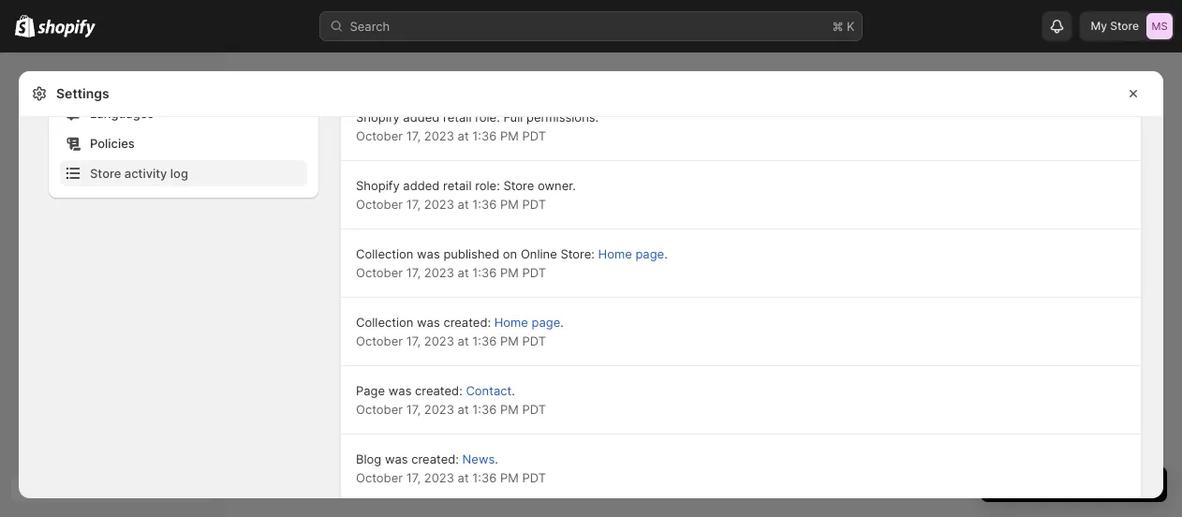 Task type: vqa. For each thing, say whether or not it's contained in the screenshot.


Task type: locate. For each thing, give the bounding box(es) containing it.
6 pm from the top
[[500, 471, 519, 485]]

5 pdt from the top
[[522, 402, 546, 417]]

collection left published
[[356, 247, 414, 261]]

search
[[350, 19, 390, 33]]

0 horizontal spatial home
[[495, 315, 529, 329]]

4 17, from the top
[[406, 334, 421, 348]]

1:36 inside collection was created: home page . october 17, 2023 at 1:36 pm pdt
[[473, 334, 497, 348]]

shopify image
[[15, 15, 35, 37]]

5 2023 from the top
[[424, 402, 455, 417]]

collection for collection was created: home page . october 17, 2023 at 1:36 pm pdt
[[356, 315, 414, 329]]

2023
[[424, 128, 455, 143], [424, 197, 455, 211], [424, 265, 455, 280], [424, 334, 455, 348], [424, 402, 455, 417], [424, 471, 455, 485]]

log
[[170, 166, 188, 180]]

pdt inside shopify added retail role: store owner. october 17, 2023 at 1:36 pm pdt
[[522, 197, 546, 211]]

3 1:36 from the top
[[473, 265, 497, 280]]

1 collection from the top
[[356, 247, 414, 261]]

was up page was created: contact . october 17, 2023 at 1:36 pm pdt
[[417, 315, 440, 329]]

home down collection was published on online store: home page . october 17, 2023 at 1:36 pm pdt
[[495, 315, 529, 329]]

1 pdt from the top
[[522, 128, 546, 143]]

6 october from the top
[[356, 471, 403, 485]]

1 vertical spatial collection
[[356, 315, 414, 329]]

dialog
[[1172, 71, 1183, 517]]

retail for store
[[443, 178, 472, 193]]

pdt inside collection was created: home page . october 17, 2023 at 1:36 pm pdt
[[522, 334, 546, 348]]

was right blog
[[385, 452, 408, 466]]

2023 up page was created: contact . october 17, 2023 at 1:36 pm pdt
[[424, 334, 455, 348]]

was for collection was created:
[[417, 315, 440, 329]]

at down "contact" link
[[458, 402, 469, 417]]

0 vertical spatial role:
[[475, 110, 500, 124]]

5 pm from the top
[[500, 402, 519, 417]]

was inside blog was created: news . october 17, 2023 at 1:36 pm pdt
[[385, 452, 408, 466]]

0 vertical spatial home page link
[[598, 247, 665, 261]]

5 1:36 from the top
[[473, 402, 497, 417]]

created: for collection was created:
[[444, 315, 491, 329]]

home page link down collection was published on online store: home page . october 17, 2023 at 1:36 pm pdt
[[495, 315, 561, 329]]

store
[[1111, 19, 1140, 33], [90, 166, 121, 180], [504, 178, 535, 193]]

home
[[598, 247, 632, 261], [495, 315, 529, 329]]

1 horizontal spatial home
[[598, 247, 632, 261]]

news
[[463, 452, 495, 466]]

2 shopify from the top
[[356, 178, 400, 193]]

1:36 up contact
[[473, 334, 497, 348]]

created: inside blog was created: news . october 17, 2023 at 1:36 pm pdt
[[412, 452, 459, 466]]

1 retail from the top
[[443, 110, 472, 124]]

1 vertical spatial retail
[[443, 178, 472, 193]]

0 vertical spatial created:
[[444, 315, 491, 329]]

was right page
[[389, 383, 412, 398]]

3 pdt from the top
[[522, 265, 546, 280]]

1 role: from the top
[[475, 110, 500, 124]]

17, inside page was created: contact . october 17, 2023 at 1:36 pm pdt
[[406, 402, 421, 417]]

⌘
[[833, 19, 844, 33]]

created: inside page was created: contact . october 17, 2023 at 1:36 pm pdt
[[415, 383, 463, 398]]

0 vertical spatial added
[[403, 110, 440, 124]]

2 horizontal spatial store
[[1111, 19, 1140, 33]]

home inside collection was created: home page . october 17, 2023 at 1:36 pm pdt
[[495, 315, 529, 329]]

activity
[[124, 166, 167, 180]]

4 at from the top
[[458, 334, 469, 348]]

2023 down page was created: contact . october 17, 2023 at 1:36 pm pdt
[[424, 471, 455, 485]]

1 horizontal spatial page
[[636, 247, 665, 261]]

3 2023 from the top
[[424, 265, 455, 280]]

1 17, from the top
[[406, 128, 421, 143]]

retail down shopify added retail role: full permissions. october 17, 2023 at 1:36 pm pdt
[[443, 178, 472, 193]]

1 vertical spatial home
[[495, 315, 529, 329]]

1 october from the top
[[356, 128, 403, 143]]

was
[[417, 247, 440, 261], [417, 315, 440, 329], [389, 383, 412, 398], [385, 452, 408, 466]]

1:36 up shopify added retail role: store owner. october 17, 2023 at 1:36 pm pdt
[[473, 128, 497, 143]]

created:
[[444, 315, 491, 329], [415, 383, 463, 398], [412, 452, 459, 466]]

role: for store
[[475, 178, 500, 193]]

shopify inside shopify added retail role: full permissions. october 17, 2023 at 1:36 pm pdt
[[356, 110, 400, 124]]

1 vertical spatial role:
[[475, 178, 500, 193]]

at up published
[[458, 197, 469, 211]]

added down shopify added retail role: full permissions. october 17, 2023 at 1:36 pm pdt
[[403, 178, 440, 193]]

at down news on the bottom of the page
[[458, 471, 469, 485]]

created: for page was created:
[[415, 383, 463, 398]]

1 pm from the top
[[500, 128, 519, 143]]

october inside shopify added retail role: store owner. october 17, 2023 at 1:36 pm pdt
[[356, 197, 403, 211]]

2 2023 from the top
[[424, 197, 455, 211]]

2 17, from the top
[[406, 197, 421, 211]]

6 pdt from the top
[[522, 471, 546, 485]]

role: for full
[[475, 110, 500, 124]]

blog was created: news . october 17, 2023 at 1:36 pm pdt
[[356, 452, 546, 485]]

1:36 up published
[[473, 197, 497, 211]]

2 collection from the top
[[356, 315, 414, 329]]

was inside collection was published on online store: home page . october 17, 2023 at 1:36 pm pdt
[[417, 247, 440, 261]]

added up shopify added retail role: store owner. october 17, 2023 at 1:36 pm pdt
[[403, 110, 440, 124]]

1 vertical spatial created:
[[415, 383, 463, 398]]

1:36 inside blog was created: news . october 17, 2023 at 1:36 pm pdt
[[473, 471, 497, 485]]

17, inside blog was created: news . october 17, 2023 at 1:36 pm pdt
[[406, 471, 421, 485]]

collection inside collection was created: home page . october 17, 2023 at 1:36 pm pdt
[[356, 315, 414, 329]]

5 17, from the top
[[406, 402, 421, 417]]

2 pm from the top
[[500, 197, 519, 211]]

home right store:
[[598, 247, 632, 261]]

added
[[403, 110, 440, 124], [403, 178, 440, 193]]

2023 up shopify added retail role: store owner. october 17, 2023 at 1:36 pm pdt
[[424, 128, 455, 143]]

1 at from the top
[[458, 128, 469, 143]]

collection
[[356, 247, 414, 261], [356, 315, 414, 329]]

at down published
[[458, 265, 469, 280]]

1:36 inside shopify added retail role: store owner. october 17, 2023 at 1:36 pm pdt
[[473, 197, 497, 211]]

was inside collection was created: home page . october 17, 2023 at 1:36 pm pdt
[[417, 315, 440, 329]]

retail inside shopify added retail role: store owner. october 17, 2023 at 1:36 pm pdt
[[443, 178, 472, 193]]

page inside collection was created: home page . october 17, 2023 at 1:36 pm pdt
[[532, 315, 561, 329]]

pm inside shopify added retail role: store owner. october 17, 2023 at 1:36 pm pdt
[[500, 197, 519, 211]]

0 vertical spatial page
[[636, 247, 665, 261]]

page down collection was published on online store: home page . october 17, 2023 at 1:36 pm pdt
[[532, 315, 561, 329]]

1:36 down contact
[[473, 402, 497, 417]]

3 october from the top
[[356, 265, 403, 280]]

store down policies
[[90, 166, 121, 180]]

6 1:36 from the top
[[473, 471, 497, 485]]

17, inside collection was published on online store: home page . october 17, 2023 at 1:36 pm pdt
[[406, 265, 421, 280]]

was inside page was created: contact . october 17, 2023 at 1:36 pm pdt
[[389, 383, 412, 398]]

2023 inside shopify added retail role: full permissions. october 17, 2023 at 1:36 pm pdt
[[424, 128, 455, 143]]

pdt
[[522, 128, 546, 143], [522, 197, 546, 211], [522, 265, 546, 280], [522, 334, 546, 348], [522, 402, 546, 417], [522, 471, 546, 485]]

was for collection was published on online store:
[[417, 247, 440, 261]]

1 1:36 from the top
[[473, 128, 497, 143]]

added inside shopify added retail role: full permissions. october 17, 2023 at 1:36 pm pdt
[[403, 110, 440, 124]]

at up shopify added retail role: store owner. october 17, 2023 at 1:36 pm pdt
[[458, 128, 469, 143]]

1 vertical spatial shopify
[[356, 178, 400, 193]]

2 added from the top
[[403, 178, 440, 193]]

17,
[[406, 128, 421, 143], [406, 197, 421, 211], [406, 265, 421, 280], [406, 334, 421, 348], [406, 402, 421, 417], [406, 471, 421, 485]]

home page link
[[598, 247, 665, 261], [495, 315, 561, 329]]

at
[[458, 128, 469, 143], [458, 197, 469, 211], [458, 265, 469, 280], [458, 334, 469, 348], [458, 402, 469, 417], [458, 471, 469, 485]]

4 pm from the top
[[500, 334, 519, 348]]

1 vertical spatial home page link
[[495, 315, 561, 329]]

role: inside shopify added retail role: store owner. october 17, 2023 at 1:36 pm pdt
[[475, 178, 500, 193]]

1 vertical spatial added
[[403, 178, 440, 193]]

2 at from the top
[[458, 197, 469, 211]]

1 vertical spatial page
[[532, 315, 561, 329]]

home page link for collection was published on online store:
[[598, 247, 665, 261]]

1 added from the top
[[403, 110, 440, 124]]

created: left news on the bottom of the page
[[412, 452, 459, 466]]

2023 up published
[[424, 197, 455, 211]]

1 2023 from the top
[[424, 128, 455, 143]]

my store image
[[1147, 13, 1173, 39]]

1:36 down news link
[[473, 471, 497, 485]]

added inside shopify added retail role: store owner. october 17, 2023 at 1:36 pm pdt
[[403, 178, 440, 193]]

5 october from the top
[[356, 402, 403, 417]]

1:36
[[473, 128, 497, 143], [473, 197, 497, 211], [473, 265, 497, 280], [473, 334, 497, 348], [473, 402, 497, 417], [473, 471, 497, 485]]

4 1:36 from the top
[[473, 334, 497, 348]]

october inside blog was created: news . october 17, 2023 at 1:36 pm pdt
[[356, 471, 403, 485]]

pdt inside page was created: contact . october 17, 2023 at 1:36 pm pdt
[[522, 402, 546, 417]]

0 horizontal spatial page
[[532, 315, 561, 329]]

3 17, from the top
[[406, 265, 421, 280]]

2 pdt from the top
[[522, 197, 546, 211]]

created: left contact
[[415, 383, 463, 398]]

created: down published
[[444, 315, 491, 329]]

contact
[[466, 383, 512, 398]]

1:36 down published
[[473, 265, 497, 280]]

role:
[[475, 110, 500, 124], [475, 178, 500, 193]]

3 at from the top
[[458, 265, 469, 280]]

4 pdt from the top
[[522, 334, 546, 348]]

0 horizontal spatial store
[[90, 166, 121, 180]]

0 vertical spatial home
[[598, 247, 632, 261]]

at inside shopify added retail role: full permissions. october 17, 2023 at 1:36 pm pdt
[[458, 128, 469, 143]]

shopify inside shopify added retail role: store owner. october 17, 2023 at 1:36 pm pdt
[[356, 178, 400, 193]]

6 2023 from the top
[[424, 471, 455, 485]]

store activity log link
[[60, 160, 307, 187]]

retail inside shopify added retail role: full permissions. october 17, 2023 at 1:36 pm pdt
[[443, 110, 472, 124]]

created: for blog was created:
[[412, 452, 459, 466]]

2 retail from the top
[[443, 178, 472, 193]]

2 1:36 from the top
[[473, 197, 497, 211]]

at up "contact" link
[[458, 334, 469, 348]]

2 october from the top
[[356, 197, 403, 211]]

collection was created: home page . october 17, 2023 at 1:36 pm pdt
[[356, 315, 564, 348]]

news link
[[463, 452, 495, 466]]

my store
[[1091, 19, 1140, 33]]

was left published
[[417, 247, 440, 261]]

1 horizontal spatial home page link
[[598, 247, 665, 261]]

0 vertical spatial retail
[[443, 110, 472, 124]]

collection up page
[[356, 315, 414, 329]]

4 2023 from the top
[[424, 334, 455, 348]]

3 pm from the top
[[500, 265, 519, 280]]

2023 inside shopify added retail role: store owner. october 17, 2023 at 1:36 pm pdt
[[424, 197, 455, 211]]

2023 up blog was created: news . october 17, 2023 at 1:36 pm pdt
[[424, 402, 455, 417]]

1:36 inside page was created: contact . october 17, 2023 at 1:36 pm pdt
[[473, 402, 497, 417]]

pm
[[500, 128, 519, 143], [500, 197, 519, 211], [500, 265, 519, 280], [500, 334, 519, 348], [500, 402, 519, 417], [500, 471, 519, 485]]

languages link
[[60, 100, 307, 127]]

october
[[356, 128, 403, 143], [356, 197, 403, 211], [356, 265, 403, 280], [356, 334, 403, 348], [356, 402, 403, 417], [356, 471, 403, 485]]

pdt inside blog was created: news . october 17, 2023 at 1:36 pm pdt
[[522, 471, 546, 485]]

added for shopify added retail role: store owner. october 17, 2023 at 1:36 pm pdt
[[403, 178, 440, 193]]

0 vertical spatial shopify
[[356, 110, 400, 124]]

retail
[[443, 110, 472, 124], [443, 178, 472, 193]]

role: left full
[[475, 110, 500, 124]]

4 october from the top
[[356, 334, 403, 348]]

was for blog was created:
[[385, 452, 408, 466]]

home page link right store:
[[598, 247, 665, 261]]

pdt inside collection was published on online store: home page . october 17, 2023 at 1:36 pm pdt
[[522, 265, 546, 280]]

1 shopify from the top
[[356, 110, 400, 124]]

shopify for shopify added retail role: store owner.
[[356, 178, 400, 193]]

5 at from the top
[[458, 402, 469, 417]]

0 horizontal spatial home page link
[[495, 315, 561, 329]]

retail left full
[[443, 110, 472, 124]]

home inside collection was published on online store: home page . october 17, 2023 at 1:36 pm pdt
[[598, 247, 632, 261]]

page
[[636, 247, 665, 261], [532, 315, 561, 329]]

collection inside collection was published on online store: home page . october 17, 2023 at 1:36 pm pdt
[[356, 247, 414, 261]]

store left owner.
[[504, 178, 535, 193]]

page right store:
[[636, 247, 665, 261]]

2 role: from the top
[[475, 178, 500, 193]]

pm inside collection was created: home page . october 17, 2023 at 1:36 pm pdt
[[500, 334, 519, 348]]

. inside blog was created: news . october 17, 2023 at 1:36 pm pdt
[[495, 452, 498, 466]]

.
[[665, 247, 668, 261], [561, 315, 564, 329], [512, 383, 515, 398], [495, 452, 498, 466]]

languages
[[90, 106, 154, 120]]

6 at from the top
[[458, 471, 469, 485]]

0 vertical spatial collection
[[356, 247, 414, 261]]

role: inside shopify added retail role: full permissions. october 17, 2023 at 1:36 pm pdt
[[475, 110, 500, 124]]

2 vertical spatial created:
[[412, 452, 459, 466]]

role: down shopify added retail role: full permissions. october 17, 2023 at 1:36 pm pdt
[[475, 178, 500, 193]]

store right the my
[[1111, 19, 1140, 33]]

1 horizontal spatial store
[[504, 178, 535, 193]]

created: inside collection was created: home page . october 17, 2023 at 1:36 pm pdt
[[444, 315, 491, 329]]

6 17, from the top
[[406, 471, 421, 485]]

settings
[[56, 86, 109, 102]]

shopify
[[356, 110, 400, 124], [356, 178, 400, 193]]

owner.
[[538, 178, 576, 193]]

2023 down published
[[424, 265, 455, 280]]



Task type: describe. For each thing, give the bounding box(es) containing it.
pdt inside shopify added retail role: full permissions. october 17, 2023 at 1:36 pm pdt
[[522, 128, 546, 143]]

2023 inside collection was published on online store: home page . october 17, 2023 at 1:36 pm pdt
[[424, 265, 455, 280]]

at inside collection was created: home page . october 17, 2023 at 1:36 pm pdt
[[458, 334, 469, 348]]

store inside "link"
[[90, 166, 121, 180]]

pm inside shopify added retail role: full permissions. october 17, 2023 at 1:36 pm pdt
[[500, 128, 519, 143]]

settings dialog
[[19, 0, 1164, 503]]

on
[[503, 247, 518, 261]]

store:
[[561, 247, 595, 261]]

2023 inside collection was created: home page . october 17, 2023 at 1:36 pm pdt
[[424, 334, 455, 348]]

at inside shopify added retail role: store owner. october 17, 2023 at 1:36 pm pdt
[[458, 197, 469, 211]]

page was created: contact . october 17, 2023 at 1:36 pm pdt
[[356, 383, 546, 417]]

2023 inside page was created: contact . october 17, 2023 at 1:36 pm pdt
[[424, 402, 455, 417]]

shopify image
[[38, 19, 96, 38]]

policies link
[[60, 130, 307, 157]]

was for page was created:
[[389, 383, 412, 398]]

store inside shopify added retail role: store owner. october 17, 2023 at 1:36 pm pdt
[[504, 178, 535, 193]]

⌘ k
[[833, 19, 855, 33]]

october inside shopify added retail role: full permissions. october 17, 2023 at 1:36 pm pdt
[[356, 128, 403, 143]]

1:36 inside shopify added retail role: full permissions. october 17, 2023 at 1:36 pm pdt
[[473, 128, 497, 143]]

k
[[847, 19, 855, 33]]

contact link
[[466, 383, 512, 398]]

17, inside collection was created: home page . october 17, 2023 at 1:36 pm pdt
[[406, 334, 421, 348]]

october inside collection was published on online store: home page . october 17, 2023 at 1:36 pm pdt
[[356, 265, 403, 280]]

october inside collection was created: home page . october 17, 2023 at 1:36 pm pdt
[[356, 334, 403, 348]]

my
[[1091, 19, 1108, 33]]

at inside collection was published on online store: home page . october 17, 2023 at 1:36 pm pdt
[[458, 265, 469, 280]]

17, inside shopify added retail role: store owner. october 17, 2023 at 1:36 pm pdt
[[406, 197, 421, 211]]

page
[[356, 383, 385, 398]]

shopify added retail role: full permissions. october 17, 2023 at 1:36 pm pdt
[[356, 110, 599, 143]]

pm inside blog was created: news . october 17, 2023 at 1:36 pm pdt
[[500, 471, 519, 485]]

. inside page was created: contact . october 17, 2023 at 1:36 pm pdt
[[512, 383, 515, 398]]

pm inside collection was published on online store: home page . october 17, 2023 at 1:36 pm pdt
[[500, 265, 519, 280]]

full
[[504, 110, 523, 124]]

at inside blog was created: news . october 17, 2023 at 1:36 pm pdt
[[458, 471, 469, 485]]

permissions.
[[527, 110, 599, 124]]

policies
[[90, 136, 135, 150]]

shopify for shopify added retail role: full permissions.
[[356, 110, 400, 124]]

17, inside shopify added retail role: full permissions. october 17, 2023 at 1:36 pm pdt
[[406, 128, 421, 143]]

collection was published on online store: home page . october 17, 2023 at 1:36 pm pdt
[[356, 247, 668, 280]]

1:36 inside collection was published on online store: home page . october 17, 2023 at 1:36 pm pdt
[[473, 265, 497, 280]]

blog
[[356, 452, 382, 466]]

collection for collection was published on online store: home page . october 17, 2023 at 1:36 pm pdt
[[356, 247, 414, 261]]

shopify added retail role: store owner. october 17, 2023 at 1:36 pm pdt
[[356, 178, 576, 211]]

. inside collection was published on online store: home page . october 17, 2023 at 1:36 pm pdt
[[665, 247, 668, 261]]

page inside collection was published on online store: home page . october 17, 2023 at 1:36 pm pdt
[[636, 247, 665, 261]]

pm inside page was created: contact . october 17, 2023 at 1:36 pm pdt
[[500, 402, 519, 417]]

retail for full
[[443, 110, 472, 124]]

published
[[444, 247, 500, 261]]

. inside collection was created: home page . october 17, 2023 at 1:36 pm pdt
[[561, 315, 564, 329]]

added for shopify added retail role: full permissions. october 17, 2023 at 1:36 pm pdt
[[403, 110, 440, 124]]

home page link for collection was created:
[[495, 315, 561, 329]]

2023 inside blog was created: news . october 17, 2023 at 1:36 pm pdt
[[424, 471, 455, 485]]

online
[[521, 247, 557, 261]]

store activity log
[[90, 166, 188, 180]]

at inside page was created: contact . october 17, 2023 at 1:36 pm pdt
[[458, 402, 469, 417]]

october inside page was created: contact . october 17, 2023 at 1:36 pm pdt
[[356, 402, 403, 417]]



